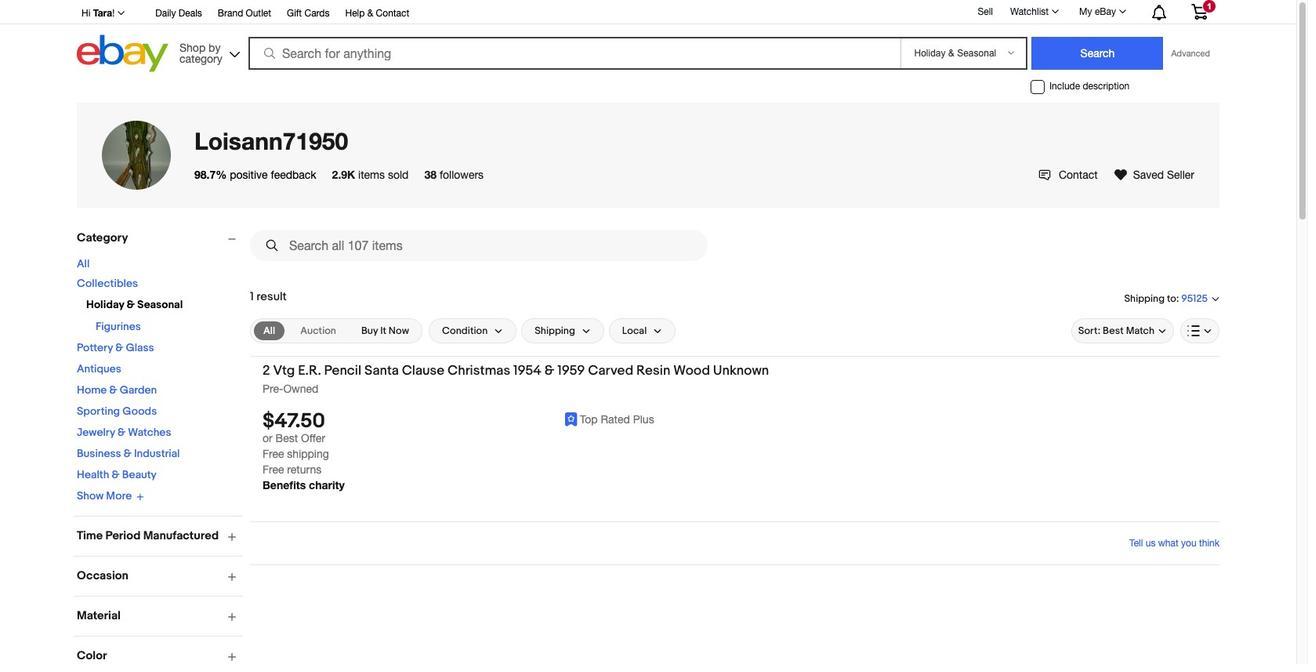 Task type: vqa. For each thing, say whether or not it's contained in the screenshot.
'LOISANN71950' link
yes



Task type: locate. For each thing, give the bounding box(es) containing it.
pottery
[[77, 341, 113, 354]]

shipping inside shipping to : 95125
[[1125, 292, 1165, 305]]

1 inside the account navigation
[[1207, 2, 1212, 11]]

loisann71950 image
[[102, 121, 171, 190]]

occasion button
[[77, 568, 243, 583]]

$47.50 main content
[[250, 223, 1220, 578]]

cards
[[305, 8, 330, 19]]

shipping for shipping to : 95125
[[1125, 292, 1165, 305]]

local
[[622, 325, 647, 337]]

contact right help
[[376, 8, 409, 19]]

buy it now link
[[352, 321, 419, 340]]

all link down 1 result at the top left of page
[[254, 321, 285, 340]]

free up 'benefits'
[[263, 463, 284, 476]]

help & contact link
[[345, 5, 409, 23]]

1 horizontal spatial best
[[1103, 325, 1124, 337]]

pottery & glass antiques home & garden sporting goods jewelry & watches business & industrial health & beauty
[[77, 341, 180, 481]]

business & industrial link
[[77, 447, 180, 460]]

0 horizontal spatial 1
[[250, 289, 254, 304]]

auction link
[[291, 321, 346, 340]]

1 for 1
[[1207, 2, 1212, 11]]

1 inside $47.50 'main content'
[[250, 289, 254, 304]]

best for or best offer free shipping free returns benefits charity
[[276, 432, 298, 445]]

0 horizontal spatial best
[[276, 432, 298, 445]]

1 horizontal spatial 1
[[1207, 2, 1212, 11]]

1 vertical spatial contact
[[1059, 169, 1098, 181]]

1 up advanced
[[1207, 2, 1212, 11]]

2 free from the top
[[263, 463, 284, 476]]

description
[[1083, 81, 1130, 92]]

industrial
[[134, 447, 180, 460]]

all
[[77, 257, 90, 270], [263, 325, 275, 337]]

shipping inside dropdown button
[[535, 325, 575, 337]]

1 vertical spatial shipping
[[535, 325, 575, 337]]

best right or
[[276, 432, 298, 445]]

shipping button
[[522, 318, 604, 343]]

0 vertical spatial all link
[[77, 257, 90, 270]]

&
[[367, 8, 373, 19], [127, 298, 135, 311], [115, 341, 123, 354], [545, 363, 555, 379], [109, 383, 117, 397], [118, 426, 126, 439], [124, 447, 132, 460], [112, 468, 120, 481]]

wood
[[674, 363, 710, 379]]

buy
[[361, 325, 378, 337]]

& down sporting goods link
[[118, 426, 126, 439]]

time period manufactured
[[77, 528, 219, 543]]

sell
[[978, 6, 993, 17]]

2.9k
[[332, 168, 355, 181]]

2 vtg e.r. pencil santa clause christmas 1954 & 1959 carved resin wood unknown link
[[263, 363, 1019, 382]]

best inside or best offer free shipping free returns benefits charity
[[276, 432, 298, 445]]

1 vertical spatial all
[[263, 325, 275, 337]]

shipping up "1959"
[[535, 325, 575, 337]]

local button
[[609, 318, 676, 343]]

& left "1959"
[[545, 363, 555, 379]]

1
[[1207, 2, 1212, 11], [250, 289, 254, 304]]

resin
[[637, 363, 671, 379]]

manufactured
[[143, 528, 219, 543]]

1 horizontal spatial shipping
[[1125, 292, 1165, 305]]

listing options selector. list view selected. image
[[1188, 325, 1213, 337]]

& right help
[[367, 8, 373, 19]]

all down 1 result at the top left of page
[[263, 325, 275, 337]]

shop by category banner
[[73, 0, 1220, 76]]

95125
[[1182, 293, 1208, 305]]

include description
[[1050, 81, 1130, 92]]

color button
[[77, 648, 243, 663]]

us
[[1146, 538, 1156, 549]]

2
[[263, 363, 270, 379]]

1 vertical spatial 1
[[250, 289, 254, 304]]

1 horizontal spatial all link
[[254, 321, 285, 340]]

think
[[1199, 538, 1220, 549]]

ebay
[[1095, 6, 1116, 17]]

time
[[77, 528, 103, 543]]

& right home
[[109, 383, 117, 397]]

2 vtg e.r. pencil santa clause christmas 1954 & 1959 carved resin wood unknown heading
[[263, 363, 769, 379]]

shipping to : 95125
[[1125, 292, 1208, 305]]

all link inside $47.50 'main content'
[[254, 321, 285, 340]]

0 vertical spatial 1
[[1207, 2, 1212, 11]]

0 horizontal spatial shipping
[[535, 325, 575, 337]]

account navigation
[[73, 0, 1220, 24]]

shipping left to
[[1125, 292, 1165, 305]]

0 vertical spatial free
[[263, 448, 284, 460]]

0 horizontal spatial all
[[77, 257, 90, 270]]

color
[[77, 648, 107, 663]]

0 vertical spatial best
[[1103, 325, 1124, 337]]

1 horizontal spatial all
[[263, 325, 275, 337]]

1959
[[558, 363, 585, 379]]

1 vertical spatial best
[[276, 432, 298, 445]]

None submit
[[1032, 37, 1164, 70]]

saved seller button
[[1114, 167, 1195, 183]]

1 vertical spatial free
[[263, 463, 284, 476]]

now
[[389, 325, 409, 337]]

more
[[106, 489, 132, 503]]

all up collectibles link on the top of page
[[77, 257, 90, 270]]

free down or
[[263, 448, 284, 460]]

0 horizontal spatial contact
[[376, 8, 409, 19]]

best right sort:
[[1103, 325, 1124, 337]]

hi tara !
[[82, 7, 115, 19]]

1954
[[513, 363, 542, 379]]

sell link
[[971, 6, 1000, 17]]

contact
[[376, 8, 409, 19], [1059, 169, 1098, 181]]

category button
[[77, 230, 243, 245]]

38 followers
[[424, 168, 484, 181]]

1 vertical spatial all link
[[254, 321, 285, 340]]

0 vertical spatial contact
[[376, 8, 409, 19]]

0 vertical spatial shipping
[[1125, 292, 1165, 305]]

gift
[[287, 8, 302, 19]]

& up more
[[112, 468, 120, 481]]

returns
[[287, 463, 322, 476]]

collectibles link
[[77, 277, 138, 290]]

All selected text field
[[263, 324, 275, 338]]

goods
[[123, 405, 157, 418]]

contact left the saved
[[1059, 169, 1098, 181]]

1 horizontal spatial contact
[[1059, 169, 1098, 181]]

sporting
[[77, 405, 120, 418]]

holiday & seasonal
[[86, 298, 183, 311]]

items
[[358, 169, 385, 181]]

best inside "dropdown button"
[[1103, 325, 1124, 337]]

condition
[[442, 325, 488, 337]]

show more button
[[77, 489, 144, 503]]

sort: best match button
[[1071, 318, 1174, 343]]

brand outlet link
[[218, 5, 271, 23]]

outlet
[[246, 8, 271, 19]]

1 for 1 result
[[250, 289, 254, 304]]

daily
[[155, 8, 176, 19]]

1 result
[[250, 289, 287, 304]]

gift cards link
[[287, 5, 330, 23]]

shop by category
[[180, 41, 222, 65]]

all link up collectibles link on the top of page
[[77, 257, 90, 270]]

brand
[[218, 8, 243, 19]]

followers
[[440, 169, 484, 181]]

garden
[[120, 383, 157, 397]]

all inside $47.50 'main content'
[[263, 325, 275, 337]]

clause
[[402, 363, 445, 379]]

what
[[1159, 538, 1179, 549]]

1 left 'result'
[[250, 289, 254, 304]]

sporting goods link
[[77, 405, 157, 418]]

holiday
[[86, 298, 124, 311]]

auction
[[300, 325, 336, 337]]

1 link
[[1182, 0, 1218, 23]]



Task type: describe. For each thing, give the bounding box(es) containing it.
top rated plus
[[580, 413, 654, 426]]

pre-
[[263, 383, 283, 395]]

to
[[1167, 292, 1177, 305]]

collectibles
[[77, 277, 138, 290]]

& inside 2 vtg e.r. pencil santa clause christmas 1954 & 1959 carved resin wood unknown pre-owned
[[545, 363, 555, 379]]

buy it now
[[361, 325, 409, 337]]

occasion
[[77, 568, 128, 583]]

my ebay link
[[1071, 2, 1134, 21]]

by
[[209, 41, 221, 54]]

show more
[[77, 489, 132, 503]]

sold
[[388, 169, 409, 181]]

feedback
[[271, 169, 316, 181]]

you
[[1182, 538, 1197, 549]]

& up figurines link at left
[[127, 298, 135, 311]]

best for sort: best match
[[1103, 325, 1124, 337]]

tell
[[1130, 538, 1143, 549]]

top rated plus image
[[565, 412, 578, 426]]

contact inside the account navigation
[[376, 8, 409, 19]]

category
[[180, 52, 222, 65]]

show
[[77, 489, 104, 503]]

health
[[77, 468, 109, 481]]

home
[[77, 383, 107, 397]]

sort:
[[1078, 325, 1101, 337]]

seasonal
[[137, 298, 183, 311]]

christmas
[[448, 363, 510, 379]]

& left glass at left
[[115, 341, 123, 354]]

rated
[[601, 413, 630, 426]]

2.9k items sold
[[332, 168, 409, 181]]

jewelry & watches link
[[77, 426, 171, 439]]

saved
[[1133, 169, 1164, 181]]

contact link
[[1039, 169, 1098, 181]]

shipping for shipping
[[535, 325, 575, 337]]

pencil
[[324, 363, 362, 379]]

antiques link
[[77, 362, 121, 376]]

carved
[[588, 363, 634, 379]]

sort: best match
[[1078, 325, 1155, 337]]

tara
[[93, 7, 112, 19]]

1 free from the top
[[263, 448, 284, 460]]

health & beauty link
[[77, 468, 157, 481]]

daily deals link
[[155, 5, 202, 23]]

none submit inside shop by category banner
[[1032, 37, 1164, 70]]

business
[[77, 447, 121, 460]]

0 vertical spatial all
[[77, 257, 90, 270]]

e.r.
[[298, 363, 321, 379]]

owned
[[283, 383, 319, 395]]

material
[[77, 608, 121, 623]]

38
[[424, 168, 437, 181]]

Search for anything text field
[[251, 38, 898, 68]]

help & contact
[[345, 8, 409, 19]]

beauty
[[122, 468, 157, 481]]

hi
[[82, 8, 90, 19]]

2 vtg e.r. pencil santa clause christmas 1954 & 1959 carved resin wood unknown pre-owned
[[263, 363, 769, 395]]

Search all 107 items field
[[250, 230, 708, 261]]

& inside help & contact link
[[367, 8, 373, 19]]

shop
[[180, 41, 206, 54]]

watchlist
[[1011, 6, 1049, 17]]

help
[[345, 8, 365, 19]]

gift cards
[[287, 8, 330, 19]]

shipping
[[287, 448, 329, 460]]

saved seller
[[1133, 169, 1195, 181]]

top
[[580, 413, 598, 426]]

unknown
[[713, 363, 769, 379]]

glass
[[126, 341, 154, 354]]

watches
[[128, 426, 171, 439]]

daily deals
[[155, 8, 202, 19]]

& down jewelry & watches link
[[124, 447, 132, 460]]

material button
[[77, 608, 243, 623]]

it
[[380, 325, 386, 337]]

or
[[263, 432, 273, 445]]

figurines link
[[96, 320, 141, 333]]

home & garden link
[[77, 383, 157, 397]]

loisann71950
[[194, 127, 348, 155]]

deals
[[179, 8, 202, 19]]

vtg
[[273, 363, 295, 379]]

shop by category button
[[172, 35, 243, 69]]

tell us what you think link
[[1130, 538, 1220, 549]]

period
[[105, 528, 141, 543]]

include
[[1050, 81, 1080, 92]]

or best offer free shipping free returns benefits charity
[[263, 432, 345, 492]]

time period manufactured button
[[77, 528, 243, 543]]

watchlist link
[[1002, 2, 1066, 21]]

0 horizontal spatial all link
[[77, 257, 90, 270]]

loisann71950 link
[[194, 127, 348, 155]]

$47.50
[[263, 409, 325, 434]]



